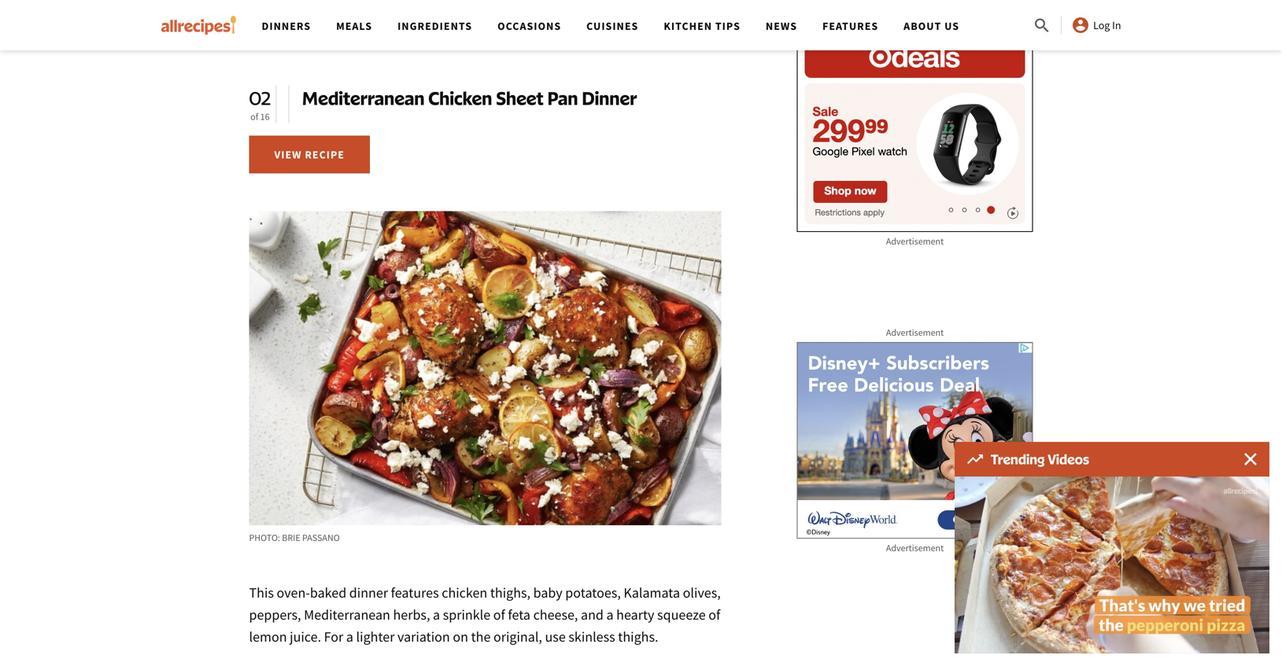 Task type: locate. For each thing, give the bounding box(es) containing it.
of inside 02 of 16
[[251, 111, 258, 123]]

ingredients
[[398, 19, 473, 33]]

baked
[[310, 585, 347, 603]]

about
[[904, 19, 942, 33]]

02 of 16
[[249, 87, 271, 123]]

squeeze
[[658, 607, 706, 625]]

tips
[[716, 19, 741, 33]]

features
[[823, 19, 879, 33]]

mediterranean up for
[[304, 607, 390, 625]]

dinner
[[349, 585, 388, 603]]

home image
[[161, 16, 237, 35]]

navigation
[[249, 0, 1033, 50]]

use
[[545, 629, 566, 647]]

0 horizontal spatial of
[[251, 111, 258, 123]]

a right and
[[607, 607, 614, 625]]

ingredients link
[[398, 19, 473, 33]]

2 horizontal spatial of
[[709, 607, 721, 625]]

a right for
[[346, 629, 354, 647]]

kalamata
[[624, 585, 680, 603]]

for
[[324, 629, 344, 647]]

advertisement region
[[797, 35, 1034, 232], [797, 343, 1034, 539]]

juice.
[[290, 629, 321, 647]]

0 vertical spatial advertisement region
[[797, 35, 1034, 232]]

log
[[1094, 18, 1111, 32]]

of left feta
[[494, 607, 505, 625]]

meals link
[[336, 19, 373, 33]]

of left "16"
[[251, 111, 258, 123]]

a
[[433, 607, 440, 625], [607, 607, 614, 625], [346, 629, 354, 647]]

1 vertical spatial advertisement region
[[797, 343, 1034, 539]]

news link
[[766, 19, 798, 33]]

chicken and veggie sheet pan dinner with olives and feta image
[[249, 212, 722, 526]]

sprinkle
[[443, 607, 491, 625]]

passano
[[302, 532, 340, 545]]

mediterranean inside the this oven-baked dinner features chicken thighs, baby potatoes, kalamata olives, peppers, mediterranean herbs, a sprinkle of feta cheese, and a hearty squeeze of lemon juice. for a lighter variation on the original, use skinless thighs.
[[304, 607, 390, 625]]

of down olives,
[[709, 607, 721, 625]]

the
[[471, 629, 491, 647]]

dinners link
[[262, 19, 311, 33]]

herbs,
[[393, 607, 430, 625]]

search image
[[1033, 16, 1052, 35]]

cuisines link
[[587, 19, 639, 33]]

skinless
[[569, 629, 616, 647]]

a right the herbs,
[[433, 607, 440, 625]]

this oven-baked dinner features chicken thighs, baby potatoes, kalamata olives, peppers, mediterranean herbs, a sprinkle of feta cheese, and a hearty squeeze of lemon juice. for a lighter variation on the original, use skinless thighs.
[[249, 585, 721, 647]]

of
[[251, 111, 258, 123], [494, 607, 505, 625], [709, 607, 721, 625]]

video player application
[[955, 477, 1270, 654]]

occasions
[[498, 19, 562, 33]]

chicken
[[442, 585, 488, 603]]

mediterranean up recipe
[[302, 87, 425, 110]]

account image
[[1072, 16, 1091, 35]]

oven-
[[277, 585, 310, 603]]

kitchen
[[664, 19, 713, 33]]

recipe
[[305, 148, 345, 162]]

16
[[260, 111, 270, 123]]

02
[[249, 87, 271, 110]]

dinner
[[582, 87, 637, 110]]

occasions link
[[498, 19, 562, 33]]

baby
[[534, 585, 563, 603]]

view recipe link
[[249, 136, 370, 174]]

mediterranean
[[302, 87, 425, 110], [304, 607, 390, 625]]

trending videos
[[991, 451, 1090, 468]]

1 vertical spatial mediterranean
[[304, 607, 390, 625]]



Task type: vqa. For each thing, say whether or not it's contained in the screenshot.
Dinners link
yes



Task type: describe. For each thing, give the bounding box(es) containing it.
1 advertisement region from the top
[[797, 35, 1034, 232]]

lighter
[[356, 629, 395, 647]]

0 horizontal spatial a
[[346, 629, 354, 647]]

navigation containing dinners
[[249, 0, 1033, 50]]

brie
[[282, 532, 301, 545]]

2 horizontal spatial a
[[607, 607, 614, 625]]

kitchen tips
[[664, 19, 741, 33]]

thighs.
[[618, 629, 659, 647]]

cuisines
[[587, 19, 639, 33]]

thighs,
[[490, 585, 531, 603]]

brie passano
[[282, 532, 340, 545]]

trending
[[991, 451, 1045, 468]]

sheet
[[496, 87, 544, 110]]

close image
[[1245, 454, 1258, 466]]

variation
[[398, 629, 450, 647]]

2 advertisement region from the top
[[797, 343, 1034, 539]]

1 horizontal spatial of
[[494, 607, 505, 625]]

lemon
[[249, 629, 287, 647]]

0 vertical spatial mediterranean
[[302, 87, 425, 110]]

log in link
[[1072, 16, 1122, 35]]

this
[[249, 585, 274, 603]]

pan
[[548, 87, 578, 110]]

potatoes,
[[566, 585, 621, 603]]

original,
[[494, 629, 542, 647]]

feta
[[508, 607, 531, 625]]

about us
[[904, 19, 960, 33]]

view
[[274, 148, 302, 162]]

news
[[766, 19, 798, 33]]

log in
[[1094, 18, 1122, 32]]

mediterranean chicken sheet pan dinner
[[302, 87, 637, 110]]

features link
[[823, 19, 879, 33]]

about us link
[[904, 19, 960, 33]]

chicken
[[429, 87, 492, 110]]

hearty
[[617, 607, 655, 625]]

us
[[945, 19, 960, 33]]

meals
[[336, 19, 373, 33]]

olives,
[[683, 585, 721, 603]]

and
[[581, 607, 604, 625]]

videos
[[1048, 451, 1090, 468]]

1 horizontal spatial a
[[433, 607, 440, 625]]

view recipe
[[274, 148, 345, 162]]

in
[[1113, 18, 1122, 32]]

on
[[453, 629, 469, 647]]

trending image
[[968, 455, 984, 465]]

peppers,
[[249, 607, 301, 625]]

dinners
[[262, 19, 311, 33]]

features
[[391, 585, 439, 603]]

kitchen tips link
[[664, 19, 741, 33]]

cheese,
[[534, 607, 578, 625]]



